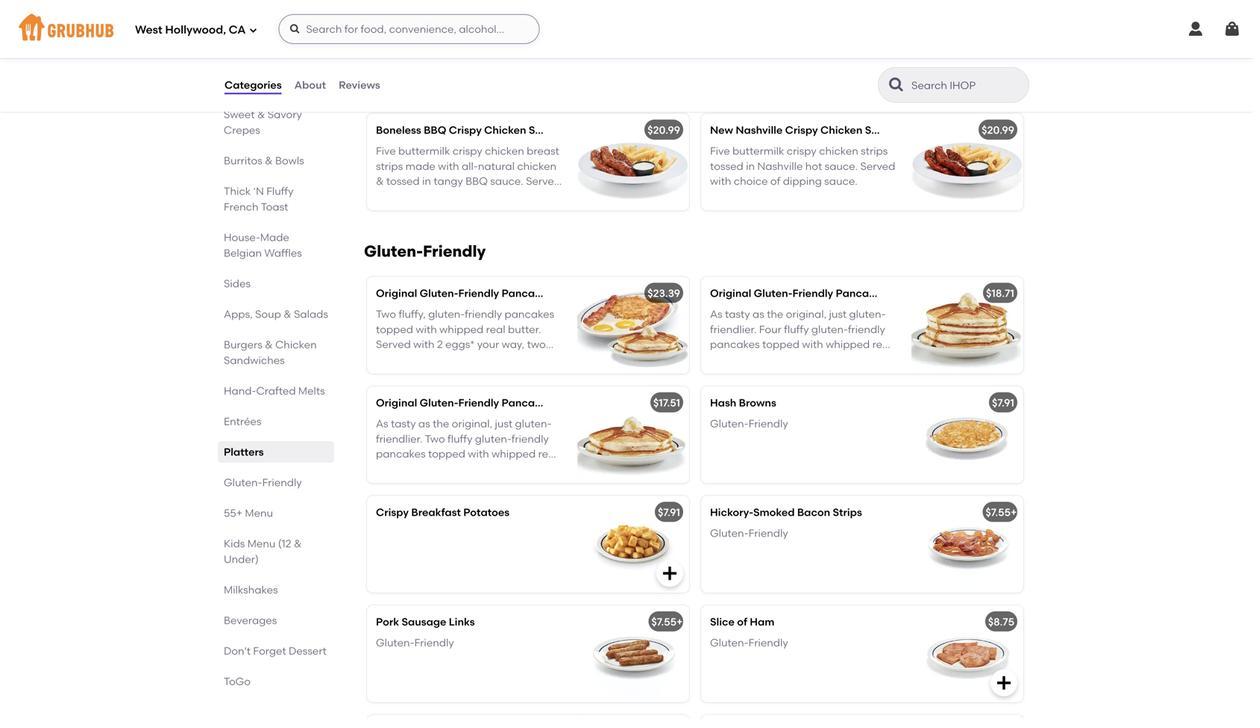 Task type: describe. For each thing, give the bounding box(es) containing it.
tangy
[[434, 175, 463, 188]]

menu for 55+
[[245, 507, 273, 520]]

west hollywood, ca
[[135, 23, 246, 37]]

hash browns
[[710, 397, 776, 409]]

friendly down browns
[[749, 418, 788, 430]]

strips inside five buttermilk crispy chicken strips made with all-natural chicken & french fries. served with choice of sauce.
[[861, 35, 888, 48]]

& inside "burgers & chicken sandwiches"
[[265, 339, 273, 351]]

$7.55 + for pork sausage links
[[651, 616, 683, 629]]

original gluten-friendly pancakes - (full stack)
[[710, 287, 953, 300]]

friendly for original gluten-friendly pancakes - (full stack)
[[848, 323, 885, 336]]

with inside 2 crispy battered fish & 5 crispy shrimp served with french fries, cocktail sauce, tartar sauce & lemon wedge.
[[449, 50, 470, 63]]

whipped for original gluten-friendly pancakes - (short stack)
[[492, 448, 536, 461]]

'n
[[253, 185, 264, 198]]

+ for hickory-smoked bacon strips
[[1011, 506, 1017, 519]]

friendly up original gluten-friendly pancake combo
[[423, 242, 486, 261]]

natural inside five buttermilk crispy chicken strips made with all-natural chicken & french fries. served with choice of sauce.
[[783, 50, 819, 63]]

entrées tab
[[224, 414, 328, 430]]

original gluten-friendly pancakes - (short stack) image
[[577, 387, 689, 484]]

forget
[[253, 645, 286, 658]]

crispy for five buttermilk crispy chicken strips made with all-natural chicken & french fries. served with choice of sauce.
[[787, 35, 817, 48]]

eggs*
[[445, 338, 475, 351]]

apps,
[[224, 308, 253, 321]]

$18.71
[[986, 287, 1014, 300]]

sides tab
[[224, 276, 328, 292]]

hash
[[456, 369, 480, 381]]

french inside "five buttermilk crispy chicken breast strips made with all-natural chicken & tossed in tangy bbq sauce. served with french fries & choice of sauce."
[[400, 190, 434, 203]]

under)
[[224, 553, 259, 566]]

way,
[[502, 338, 525, 351]]

Search for food, convenience, alcohol... search field
[[279, 14, 540, 44]]

bbq inside "five buttermilk crispy chicken breast strips made with all-natural chicken & tossed in tangy bbq sauce. served with french fries & choice of sauce."
[[466, 175, 488, 188]]

hickory-
[[710, 506, 753, 519]]

crispy for five buttermilk crispy chicken breast strips made with all-natural chicken & tossed in tangy bbq sauce. served with french fries & choice of sauce.
[[453, 145, 482, 157]]

(full
[[895, 287, 917, 300]]

1 horizontal spatial svg image
[[289, 23, 301, 35]]

2 crispy battered fish & 5 crispy shrimp served with french fries, cocktail sauce, tartar sauce & lemon wedge.
[[376, 35, 561, 93]]

made inside "five buttermilk crispy chicken breast strips made with all-natural chicken & tossed in tangy bbq sauce. served with french fries & choice of sauce."
[[405, 160, 435, 173]]

stack) for original gluten-friendly pancakes - (full stack)
[[920, 287, 953, 300]]

sauce. right "hot"
[[825, 160, 858, 173]]

browns.
[[483, 369, 522, 381]]

pork
[[454, 354, 476, 366]]

platter
[[440, 14, 475, 27]]

apps, soup & salads tab
[[224, 307, 328, 322]]

slice of ham
[[710, 616, 775, 629]]

bowls
[[275, 154, 304, 167]]

house-made belgian waffles
[[224, 231, 302, 260]]

tasty for four
[[725, 308, 750, 321]]

potatoes
[[463, 506, 510, 519]]

original, for four
[[786, 308, 827, 321]]

friendly up as tasty as the original, just gluten- friendlier. four fluffy gluten-friendly pancakes topped with whipped real butter.
[[793, 287, 833, 300]]

$23.39
[[648, 287, 680, 300]]

of inside five buttermilk crispy chicken strips made with all-natural chicken & french fries. served with choice of sauce.
[[871, 65, 881, 78]]

pork sausage links image
[[577, 606, 689, 703]]

with inside as tasty as the original, just gluten- friendlier. two fluffy gluten-friendly pancakes topped with whipped real butter.
[[468, 448, 489, 461]]

about button
[[294, 58, 327, 112]]

just for as tasty as the original, just gluten- friendlier. four fluffy gluten-friendly pancakes topped with whipped real butter.
[[829, 308, 847, 321]]

reviews button
[[338, 58, 381, 112]]

platters
[[224, 446, 264, 459]]

hash
[[710, 397, 736, 409]]

pancakes for original gluten-friendly pancakes - (full stack)
[[710, 338, 760, 351]]

hickory-smoked bacon strips
[[710, 506, 862, 519]]

hand-crafted melts
[[224, 385, 325, 398]]

sandwiches
[[224, 354, 285, 367]]

fries,
[[510, 50, 534, 63]]

chicken for strips
[[821, 124, 863, 136]]

don't forget dessert
[[224, 645, 327, 658]]

chicken for five buttermilk crispy chicken strips tossed in nashville hot sauce. served with choice of dipping sauce.
[[819, 145, 858, 157]]

2 horizontal spatial svg image
[[1223, 20, 1241, 38]]

gluten-friendly down fries
[[364, 242, 486, 261]]

served
[[413, 50, 447, 63]]

of inside the five buttermilk crispy chicken strips tossed in nashville hot sauce. served with choice of dipping sauce.
[[770, 175, 780, 188]]

burritos
[[224, 154, 262, 167]]

sausage
[[402, 616, 446, 629]]

beverages tab
[[224, 613, 328, 629]]

sweet & savory crepes tab
[[224, 107, 328, 138]]

french fries image
[[912, 716, 1023, 720]]

- for (full
[[888, 287, 893, 300]]

svg image for $7.91
[[661, 565, 679, 583]]

with down fluffy,
[[416, 323, 437, 336]]

served inside five buttermilk crispy chicken strips made with all-natural chicken & french fries. served with choice of sauce.
[[774, 65, 808, 78]]

fries.
[[747, 65, 771, 78]]

55+ menu tab
[[224, 506, 328, 521]]

5
[[494, 35, 500, 48]]

crispy for five buttermilk crispy chicken strips tossed in nashville hot sauce. served with choice of dipping sauce.
[[787, 145, 817, 157]]

served inside "five buttermilk crispy chicken breast strips made with all-natural chicken & tossed in tangy bbq sauce. served with french fries & choice of sauce."
[[526, 175, 561, 188]]

$20.99 for new nashville crispy chicken strips & fries
[[982, 124, 1014, 136]]

four
[[759, 323, 782, 336]]

sweet
[[224, 108, 255, 121]]

strips for strips
[[865, 124, 894, 136]]

cocktail
[[376, 65, 416, 78]]

fluffy
[[266, 185, 294, 198]]

dessert
[[289, 645, 327, 658]]

friendly left pancake
[[458, 287, 499, 300]]

new nashville crispy chicken strips & fries image
[[912, 114, 1023, 211]]

topped for original gluten-friendly pancakes - (short stack)
[[428, 448, 465, 461]]

butter. for original gluten-friendly pancakes - (full stack)
[[710, 354, 743, 366]]

burritos & bowls tab
[[224, 153, 328, 169]]

& inside five buttermilk crispy chicken strips made with all-natural chicken & french fries. served with choice of sauce.
[[864, 50, 872, 63]]

$7.55 + for hickory-smoked bacon strips
[[986, 506, 1017, 519]]

whipped inside two fluffy, gluten-friendly pancakes topped with whipped real butter. served with 2 eggs* your way, two bacon strips or pork sausage links, and our golden hash browns.
[[439, 323, 484, 336]]

platters tab
[[224, 445, 328, 460]]

made
[[260, 231, 289, 244]]

new nashville crispy chicken strips & fries
[[710, 124, 932, 136]]

boneless bbq crispy chicken strips & fries image
[[577, 114, 689, 211]]

topped for original gluten-friendly pancakes - (full stack)
[[762, 338, 800, 351]]

gluten-friendly for hickory-
[[710, 527, 788, 540]]

kids menu (12 & under)
[[224, 538, 302, 566]]

hot
[[805, 160, 822, 173]]

55+
[[224, 507, 242, 520]]

pancakes inside two fluffy, gluten-friendly pancakes topped with whipped real butter. served with 2 eggs* your way, two bacon strips or pork sausage links, and our golden hash browns.
[[505, 308, 554, 321]]

chicken for breast
[[484, 124, 526, 136]]

original for original gluten-friendly pancakes - (full stack)
[[710, 287, 751, 300]]

svg image for $8.75
[[995, 675, 1013, 692]]

hash browns image
[[912, 387, 1023, 484]]

five for five buttermilk crispy chicken strips made with all-natural chicken & french fries. served with choice of sauce.
[[710, 35, 730, 48]]

the for two
[[433, 418, 449, 430]]

with inside the five buttermilk crispy chicken strips tossed in nashville hot sauce. served with choice of dipping sauce.
[[710, 175, 731, 188]]

crispy breakfast potatoes image
[[577, 496, 689, 593]]

sides
[[224, 277, 251, 290]]

choice inside "five buttermilk crispy chicken breast strips made with all-natural chicken & tossed in tangy bbq sauce. served with french fries & choice of sauce."
[[471, 190, 505, 203]]

$17.51
[[653, 397, 680, 409]]

tasty for two
[[391, 418, 416, 430]]

don't forget dessert tab
[[224, 644, 328, 659]]

all- inside five buttermilk crispy chicken strips made with all-natural chicken & french fries. served with choice of sauce.
[[766, 50, 783, 63]]

choice inside the five buttermilk crispy chicken strips tossed in nashville hot sauce. served with choice of dipping sauce.
[[734, 175, 768, 188]]

golden
[[418, 369, 453, 381]]

bacon
[[376, 354, 409, 366]]

pork sausage links
[[376, 616, 475, 629]]

about
[[294, 79, 326, 91]]

browns
[[739, 397, 776, 409]]

crispy for bbq
[[449, 124, 482, 136]]

$7.91 for crispy breakfast potatoes image
[[658, 506, 680, 519]]

crafted
[[256, 385, 296, 398]]

as tasty as the original, just gluten- friendlier. four fluffy gluten-friendly pancakes topped with whipped real butter.
[[710, 308, 892, 366]]

search icon image
[[888, 76, 906, 94]]

in inside "five buttermilk crispy chicken breast strips made with all-natural chicken & tossed in tangy bbq sauce. served with french fries & choice of sauce."
[[422, 175, 431, 188]]

fluffy for two
[[448, 433, 473, 446]]

2 inside 2 crispy battered fish & 5 crispy shrimp served with french fries, cocktail sauce, tartar sauce & lemon wedge.
[[376, 35, 382, 48]]

friendly down pork sausage links
[[414, 637, 454, 650]]

hand-crafted melts tab
[[224, 383, 328, 399]]

0 horizontal spatial svg image
[[249, 26, 258, 35]]

tartar
[[455, 65, 484, 78]]

house-
[[224, 231, 260, 244]]

two fluffy, gluten-friendly pancakes topped with whipped real butter. served with 2 eggs* your way, two bacon strips or pork sausage links, and our golden hash browns.
[[376, 308, 554, 381]]

of right the slice
[[737, 616, 747, 629]]

tossed inside the five buttermilk crispy chicken strips tossed in nashville hot sauce. served with choice of dipping sauce.
[[710, 160, 744, 173]]

new
[[710, 124, 733, 136]]

gluten-friendly for pork
[[376, 637, 454, 650]]

original gluten-friendly pancake combo image
[[577, 277, 689, 374]]

buttermilk for made
[[398, 145, 450, 157]]

0 vertical spatial bbq
[[424, 124, 446, 136]]

+ for pork sausage links
[[677, 616, 683, 629]]

fisherman's platter
[[376, 14, 475, 27]]

pancake
[[502, 287, 547, 300]]

original gluten-friendly pancake combo
[[376, 287, 587, 300]]

savory
[[268, 108, 302, 121]]

fluffy for four
[[784, 323, 809, 336]]

french inside 2 crispy battered fish & 5 crispy shrimp served with french fries, cocktail sauce, tartar sauce & lemon wedge.
[[473, 50, 508, 63]]

french inside "thick 'n fluffy french toast"
[[224, 201, 259, 213]]

friendlier. for four
[[710, 323, 757, 336]]

as for two
[[418, 418, 430, 430]]

strips inside the five buttermilk crispy chicken strips tossed in nashville hot sauce. served with choice of dipping sauce.
[[861, 145, 888, 157]]

five for five buttermilk crispy chicken strips tossed in nashville hot sauce. served with choice of dipping sauce.
[[710, 145, 730, 157]]

& inside kids menu (12 & under)
[[294, 538, 302, 551]]

$20.99 for boneless bbq crispy chicken strips & fries
[[648, 124, 680, 136]]

topped inside two fluffy, gluten-friendly pancakes topped with whipped real butter. served with 2 eggs* your way, two bacon strips or pork sausage links, and our golden hash browns.
[[376, 323, 413, 336]]

with left fries
[[376, 190, 397, 203]]

friendly down smoked
[[749, 527, 788, 540]]

five buttermilk crispy chicken breast strips made with all-natural chicken & tossed in tangy bbq sauce. served with french fries & choice of sauce.
[[376, 145, 561, 203]]

(short
[[561, 397, 592, 409]]

milkshakes
[[224, 584, 278, 597]]



Task type: locate. For each thing, give the bounding box(es) containing it.
Search IHOP search field
[[910, 78, 1024, 92]]

0 horizontal spatial fluffy
[[448, 433, 473, 446]]

pancakes for original gluten-friendly pancakes - (short stack)
[[376, 448, 426, 461]]

1 vertical spatial -
[[554, 397, 559, 409]]

topped inside as tasty as the original, just gluten- friendlier. two fluffy gluten-friendly pancakes topped with whipped real butter.
[[428, 448, 465, 461]]

as inside as tasty as the original, just gluten- friendlier. two fluffy gluten-friendly pancakes topped with whipped real butter.
[[376, 418, 388, 430]]

friendly down original gluten-friendly pancakes - (full stack)
[[848, 323, 885, 336]]

all-
[[766, 50, 783, 63], [462, 160, 478, 173]]

buttermilk for in
[[732, 145, 784, 157]]

2 inside two fluffy, gluten-friendly pancakes topped with whipped real butter. served with 2 eggs* your way, two bacon strips or pork sausage links, and our golden hash browns.
[[437, 338, 443, 351]]

toast
[[261, 201, 288, 213]]

with up new nashville crispy chicken strips & fries
[[811, 65, 832, 78]]

with up golden on the left of the page
[[413, 338, 435, 351]]

in left the tangy
[[422, 175, 431, 188]]

0 vertical spatial pancakes
[[505, 308, 554, 321]]

$7.55 for pork sausage links
[[651, 616, 677, 629]]

1 $20.99 from the left
[[648, 124, 680, 136]]

1 horizontal spatial $20.99
[[982, 124, 1014, 136]]

topped down four
[[762, 338, 800, 351]]

whipped up "eggs*"
[[439, 323, 484, 336]]

sauce. right dipping
[[824, 175, 858, 188]]

-
[[888, 287, 893, 300], [554, 397, 559, 409]]

bbq
[[424, 124, 446, 136], [466, 175, 488, 188]]

made up new
[[710, 50, 740, 63]]

1 horizontal spatial two
[[425, 433, 445, 446]]

fisherman's platter image
[[577, 4, 689, 101]]

tossed down new
[[710, 160, 744, 173]]

$7.91 for hash browns image at bottom right
[[992, 397, 1014, 409]]

strips down search icon
[[865, 124, 894, 136]]

entrées
[[224, 415, 261, 428]]

stack)
[[920, 287, 953, 300], [595, 397, 628, 409]]

real down original gluten-friendly pancakes - (short stack)
[[538, 448, 558, 461]]

fluffy right four
[[784, 323, 809, 336]]

fluffy,
[[399, 308, 426, 321]]

topped inside as tasty as the original, just gluten- friendlier. four fluffy gluten-friendly pancakes topped with whipped real butter.
[[762, 338, 800, 351]]

1 horizontal spatial the
[[767, 308, 783, 321]]

bacon
[[797, 506, 830, 519]]

whipped down original gluten-friendly pancakes - (full stack)
[[826, 338, 870, 351]]

fries for boneless bbq crispy chicken strips & fries
[[571, 124, 595, 136]]

stack) for original gluten-friendly pancakes - (short stack)
[[595, 397, 628, 409]]

original for original gluten-friendly pancakes - (short stack)
[[376, 397, 417, 409]]

gluten-friendly tab
[[224, 475, 328, 491]]

0 vertical spatial original,
[[786, 308, 827, 321]]

real for original gluten-friendly pancakes - (full stack)
[[872, 338, 892, 351]]

milkshakes tab
[[224, 583, 328, 598]]

french inside five buttermilk crispy chicken strips made with all-natural chicken & french fries. served with choice of sauce.
[[710, 65, 745, 78]]

gluten-
[[364, 242, 423, 261], [420, 287, 458, 300], [754, 287, 793, 300], [420, 397, 458, 409], [710, 418, 749, 430], [224, 477, 262, 489], [710, 527, 749, 540], [376, 637, 414, 650], [710, 637, 749, 650]]

0 vertical spatial choice
[[835, 65, 869, 78]]

whipped for original gluten-friendly pancakes - (full stack)
[[826, 338, 870, 351]]

& inside sweet & savory crepes
[[257, 108, 265, 121]]

boneless
[[376, 124, 421, 136]]

buttermilk for with
[[732, 35, 784, 48]]

french left fries
[[400, 190, 434, 203]]

as tasty as the original, just gluten- friendlier. two fluffy gluten-friendly pancakes topped with whipped real butter.
[[376, 418, 558, 476]]

kids
[[224, 538, 245, 551]]

1 fries from the left
[[571, 124, 595, 136]]

0 horizontal spatial original,
[[452, 418, 492, 430]]

with inside as tasty as the original, just gluten- friendlier. four fluffy gluten-friendly pancakes topped with whipped real butter.
[[802, 338, 823, 351]]

1 horizontal spatial real
[[538, 448, 558, 461]]

chicken up "five buttermilk crispy chicken breast strips made with all-natural chicken & tossed in tangy bbq sauce. served with french fries & choice of sauce."
[[484, 124, 526, 136]]

gluten-friendly
[[364, 242, 486, 261], [710, 418, 788, 430], [224, 477, 302, 489], [710, 527, 788, 540], [376, 637, 454, 650], [710, 637, 788, 650]]

pancakes inside as tasty as the original, just gluten- friendlier. four fluffy gluten-friendly pancakes topped with whipped real butter.
[[710, 338, 760, 351]]

friendly down ham
[[749, 637, 788, 650]]

salads
[[294, 308, 328, 321]]

0 horizontal spatial bbq
[[424, 124, 446, 136]]

original up fluffy,
[[376, 287, 417, 300]]

pancakes down pancake
[[505, 308, 554, 321]]

original gluten-friendly pancakes - (short stack)
[[376, 397, 628, 409]]

with up 'tartar' in the top left of the page
[[449, 50, 470, 63]]

your
[[477, 338, 499, 351]]

of left dipping
[[770, 175, 780, 188]]

friendly down platters tab
[[262, 477, 302, 489]]

real for original gluten-friendly pancakes - (short stack)
[[538, 448, 558, 461]]

original gluten-friendly pancakes - (full stack) image
[[912, 277, 1023, 374]]

as down golden on the left of the page
[[418, 418, 430, 430]]

gluten-friendly for slice
[[710, 637, 788, 650]]

of left search icon
[[871, 65, 881, 78]]

apps, soup & salads
[[224, 308, 328, 321]]

buttermilk crispy chicken strips & fries image
[[912, 4, 1023, 101]]

crispy for nashville
[[785, 124, 818, 136]]

choice left search icon
[[835, 65, 869, 78]]

stack) right (full
[[920, 287, 953, 300]]

friendlier. inside as tasty as the original, just gluten- friendlier. four fluffy gluten-friendly pancakes topped with whipped real butter.
[[710, 323, 757, 336]]

buttermilk inside "five buttermilk crispy chicken breast strips made with all-natural chicken & tossed in tangy bbq sauce. served with french fries & choice of sauce."
[[398, 145, 450, 157]]

0 horizontal spatial tossed
[[386, 175, 420, 188]]

svg image
[[1187, 20, 1205, 38], [661, 565, 679, 583], [995, 675, 1013, 692]]

breast
[[527, 145, 559, 157]]

1 vertical spatial as
[[418, 418, 430, 430]]

1 horizontal spatial whipped
[[492, 448, 536, 461]]

menu
[[245, 507, 273, 520], [247, 538, 276, 551]]

with down original gluten-friendly pancakes - (full stack)
[[802, 338, 823, 351]]

thick
[[224, 185, 251, 198]]

two down golden on the left of the page
[[425, 433, 445, 446]]

choice right fries
[[471, 190, 505, 203]]

togo tab
[[224, 674, 328, 690]]

tossed left the tangy
[[386, 175, 420, 188]]

1 horizontal spatial natural
[[783, 50, 819, 63]]

tasty inside as tasty as the original, just gluten- friendlier. four fluffy gluten-friendly pancakes topped with whipped real butter.
[[725, 308, 750, 321]]

1 horizontal spatial -
[[888, 287, 893, 300]]

2 horizontal spatial crispy
[[785, 124, 818, 136]]

0 horizontal spatial natural
[[478, 160, 515, 173]]

0 vertical spatial +
[[1011, 506, 1017, 519]]

natural inside "five buttermilk crispy chicken breast strips made with all-natural chicken & tossed in tangy bbq sauce. served with french fries & choice of sauce."
[[478, 160, 515, 173]]

ca
[[229, 23, 246, 37]]

butter. inside as tasty as the original, just gluten- friendlier. two fluffy gluten-friendly pancakes topped with whipped real butter.
[[376, 463, 409, 476]]

0 horizontal spatial $7.55 +
[[651, 616, 683, 629]]

as up four
[[753, 308, 764, 321]]

0 horizontal spatial as
[[418, 418, 430, 430]]

all- up fries.
[[766, 50, 783, 63]]

friendly down original gluten-friendly pancakes - (short stack)
[[511, 433, 549, 446]]

svg image inside main navigation navigation
[[1187, 20, 1205, 38]]

buttermilk down boneless at top left
[[398, 145, 450, 157]]

friendlier. for two
[[376, 433, 423, 446]]

five inside the five buttermilk crispy chicken strips tossed in nashville hot sauce. served with choice of dipping sauce.
[[710, 145, 730, 157]]

main navigation navigation
[[0, 0, 1253, 58]]

original, inside as tasty as the original, just gluten- friendlier. four fluffy gluten-friendly pancakes topped with whipped real butter.
[[786, 308, 827, 321]]

five buttermilk crispy chicken strips made with all-natural chicken & french fries. served with choice of sauce.
[[710, 35, 888, 93]]

french
[[473, 50, 508, 63], [710, 65, 745, 78], [400, 190, 434, 203], [224, 201, 259, 213]]

1 vertical spatial just
[[495, 418, 513, 430]]

1 horizontal spatial +
[[1011, 506, 1017, 519]]

hollywood,
[[165, 23, 226, 37]]

buttermilk up fries.
[[732, 35, 784, 48]]

1 vertical spatial choice
[[734, 175, 768, 188]]

0 vertical spatial two
[[376, 308, 396, 321]]

friendly inside as tasty as the original, just gluten- friendlier. four fluffy gluten-friendly pancakes topped with whipped real butter.
[[848, 323, 885, 336]]

crispy inside "five buttermilk crispy chicken breast strips made with all-natural chicken & tossed in tangy bbq sauce. served with french fries & choice of sauce."
[[453, 145, 482, 157]]

1 horizontal spatial 2
[[437, 338, 443, 351]]

gluten-friendly down slice of ham
[[710, 637, 788, 650]]

two
[[527, 338, 546, 351]]

all- up the tangy
[[462, 160, 478, 173]]

1 horizontal spatial strips
[[833, 506, 862, 519]]

1 horizontal spatial original,
[[786, 308, 827, 321]]

buttermilk inside five buttermilk crispy chicken strips made with all-natural chicken & french fries. served with choice of sauce.
[[732, 35, 784, 48]]

1 horizontal spatial as
[[753, 308, 764, 321]]

1 horizontal spatial made
[[710, 50, 740, 63]]

served right "hot"
[[860, 160, 895, 173]]

burritos & bowls
[[224, 154, 304, 167]]

tasty
[[725, 308, 750, 321], [391, 418, 416, 430]]

1 horizontal spatial as
[[710, 308, 723, 321]]

$7.91
[[992, 397, 1014, 409], [658, 506, 680, 519]]

sauce. down boneless bbq crispy chicken strips & fries
[[490, 175, 523, 188]]

chicken up "hot"
[[821, 124, 863, 136]]

burgers
[[224, 339, 262, 351]]

0 vertical spatial -
[[888, 287, 893, 300]]

crispy breakfast potatoes
[[376, 506, 510, 519]]

strips up golden on the left of the page
[[411, 354, 438, 366]]

real inside as tasty as the original, just gluten- friendlier. four fluffy gluten-friendly pancakes topped with whipped real butter.
[[872, 338, 892, 351]]

soup
[[255, 308, 281, 321]]

served up 'bacon'
[[376, 338, 411, 351]]

original, down original gluten-friendly pancakes - (short stack)
[[452, 418, 492, 430]]

kids menu (12 & under) tab
[[224, 536, 328, 568]]

with
[[449, 50, 470, 63], [743, 50, 764, 63], [811, 65, 832, 78], [438, 160, 459, 173], [710, 175, 731, 188], [376, 190, 397, 203], [416, 323, 437, 336], [413, 338, 435, 351], [802, 338, 823, 351], [468, 448, 489, 461]]

friendly down the hash
[[458, 397, 499, 409]]

1 vertical spatial butter.
[[710, 354, 743, 366]]

0 horizontal spatial fries
[[571, 124, 595, 136]]

seasonal fresh fruit image
[[577, 716, 689, 720]]

our
[[399, 369, 415, 381]]

with down new
[[710, 175, 731, 188]]

friendly
[[423, 242, 486, 261], [458, 287, 499, 300], [793, 287, 833, 300], [458, 397, 499, 409], [749, 418, 788, 430], [262, 477, 302, 489], [749, 527, 788, 540], [414, 637, 454, 650], [749, 637, 788, 650]]

the
[[767, 308, 783, 321], [433, 418, 449, 430]]

0 horizontal spatial just
[[495, 418, 513, 430]]

bbq right the tangy
[[466, 175, 488, 188]]

butter. inside two fluffy, gluten-friendly pancakes topped with whipped real butter. served with 2 eggs* your way, two bacon strips or pork sausage links, and our golden hash browns.
[[508, 323, 541, 336]]

five buttermilk crispy chicken strips tossed in nashville hot sauce. served with choice of dipping sauce.
[[710, 145, 895, 188]]

gluten- inside two fluffy, gluten-friendly pancakes topped with whipped real butter. served with 2 eggs* your way, two bacon strips or pork sausage links, and our golden hash browns.
[[428, 308, 465, 321]]

the for four
[[767, 308, 783, 321]]

pancakes down browns.
[[502, 397, 552, 409]]

made up the tangy
[[405, 160, 435, 173]]

0 vertical spatial whipped
[[439, 323, 484, 336]]

2 vertical spatial real
[[538, 448, 558, 461]]

with up the tangy
[[438, 160, 459, 173]]

0 horizontal spatial in
[[422, 175, 431, 188]]

five for five buttermilk crispy chicken breast strips made with all-natural chicken & tossed in tangy bbq sauce. served with french fries & choice of sauce.
[[376, 145, 396, 157]]

1 horizontal spatial just
[[829, 308, 847, 321]]

gluten-friendly down hash browns
[[710, 418, 788, 430]]

pancakes left (full
[[836, 287, 886, 300]]

real up your
[[486, 323, 505, 336]]

0 vertical spatial stack)
[[920, 287, 953, 300]]

lemon
[[530, 65, 561, 78]]

just inside as tasty as the original, just gluten- friendlier. four fluffy gluten-friendly pancakes topped with whipped real butter.
[[829, 308, 847, 321]]

friendly down original gluten-friendly pancake combo
[[465, 308, 502, 321]]

butter. up crispy breakfast potatoes
[[376, 463, 409, 476]]

$20.99 left new
[[648, 124, 680, 136]]

friendlier.
[[710, 323, 757, 336], [376, 433, 423, 446]]

1 vertical spatial friendly
[[848, 323, 885, 336]]

2 horizontal spatial whipped
[[826, 338, 870, 351]]

gluten-
[[428, 308, 465, 321], [849, 308, 886, 321], [812, 323, 848, 336], [515, 418, 552, 430], [475, 433, 511, 446]]

2 up shrimp at the left of the page
[[376, 35, 382, 48]]

sauce. down breast
[[520, 190, 553, 203]]

pancakes inside as tasty as the original, just gluten- friendlier. two fluffy gluten-friendly pancakes topped with whipped real butter.
[[376, 448, 426, 461]]

crispy inside five buttermilk crispy chicken strips made with all-natural chicken & french fries. served with choice of sauce.
[[787, 35, 817, 48]]

gluten-friendly down 'hickory-'
[[710, 527, 788, 540]]

served right fries.
[[774, 65, 808, 78]]

1 horizontal spatial $7.55
[[986, 506, 1011, 519]]

fries
[[571, 124, 595, 136], [907, 124, 932, 136]]

friendly inside as tasty as the original, just gluten- friendlier. two fluffy gluten-friendly pancakes topped with whipped real butter.
[[511, 433, 549, 446]]

as for as tasty as the original, just gluten- friendlier. four fluffy gluten-friendly pancakes topped with whipped real butter.
[[710, 308, 723, 321]]

the up four
[[767, 308, 783, 321]]

0 horizontal spatial real
[[486, 323, 505, 336]]

chicken inside the five buttermilk crispy chicken strips tossed in nashville hot sauce. served with choice of dipping sauce.
[[819, 145, 858, 157]]

choice inside five buttermilk crispy chicken strips made with all-natural chicken & french fries. served with choice of sauce.
[[835, 65, 869, 78]]

of inside "five buttermilk crispy chicken breast strips made with all-natural chicken & tossed in tangy bbq sauce. served with french fries & choice of sauce."
[[507, 190, 517, 203]]

battered
[[417, 35, 461, 48]]

just inside as tasty as the original, just gluten- friendlier. two fluffy gluten-friendly pancakes topped with whipped real butter.
[[495, 418, 513, 430]]

real down original gluten-friendly pancakes - (full stack)
[[872, 338, 892, 351]]

whipped inside as tasty as the original, just gluten- friendlier. two fluffy gluten-friendly pancakes topped with whipped real butter.
[[492, 448, 536, 461]]

0 horizontal spatial tasty
[[391, 418, 416, 430]]

gluten-friendly for hash
[[710, 418, 788, 430]]

links,
[[524, 354, 549, 366]]

1 vertical spatial whipped
[[826, 338, 870, 351]]

gluten-friendly inside gluten-friendly tab
[[224, 477, 302, 489]]

served down breast
[[526, 175, 561, 188]]

of right fries
[[507, 190, 517, 203]]

1 vertical spatial tasty
[[391, 418, 416, 430]]

real inside as tasty as the original, just gluten- friendlier. two fluffy gluten-friendly pancakes topped with whipped real butter.
[[538, 448, 558, 461]]

sauce. inside five buttermilk crispy chicken strips made with all-natural chicken & french fries. served with choice of sauce.
[[710, 81, 743, 93]]

tasty inside as tasty as the original, just gluten- friendlier. two fluffy gluten-friendly pancakes topped with whipped real butter.
[[391, 418, 416, 430]]

just for as tasty as the original, just gluten- friendlier. two fluffy gluten-friendly pancakes topped with whipped real butter.
[[495, 418, 513, 430]]

butter.
[[508, 323, 541, 336], [710, 354, 743, 366], [376, 463, 409, 476]]

1 horizontal spatial all-
[[766, 50, 783, 63]]

original right $23.39
[[710, 287, 751, 300]]

gluten- inside tab
[[224, 477, 262, 489]]

1 vertical spatial svg image
[[661, 565, 679, 583]]

friendlier. inside as tasty as the original, just gluten- friendlier. two fluffy gluten-friendly pancakes topped with whipped real butter.
[[376, 433, 423, 446]]

pancakes for as tasty as the original, just gluten- friendlier. two fluffy gluten-friendly pancakes topped with whipped real butter.
[[502, 397, 552, 409]]

tossed inside "five buttermilk crispy chicken breast strips made with all-natural chicken & tossed in tangy bbq sauce. served with french fries & choice of sauce."
[[386, 175, 420, 188]]

&
[[484, 35, 492, 48], [864, 50, 872, 63], [519, 65, 527, 78], [257, 108, 265, 121], [561, 124, 569, 136], [897, 124, 905, 136], [265, 154, 273, 167], [376, 175, 384, 188], [460, 190, 468, 203], [284, 308, 291, 321], [265, 339, 273, 351], [294, 538, 302, 551]]

1 vertical spatial made
[[405, 160, 435, 173]]

fluffy down original gluten-friendly pancakes - (short stack)
[[448, 433, 473, 446]]

1 vertical spatial friendlier.
[[376, 433, 423, 446]]

waffles
[[264, 247, 302, 260]]

$7.55 for hickory-smoked bacon strips
[[986, 506, 1011, 519]]

in inside the five buttermilk crispy chicken strips tossed in nashville hot sauce. served with choice of dipping sauce.
[[746, 160, 755, 173]]

0 horizontal spatial friendly
[[465, 308, 502, 321]]

strips down new nashville crispy chicken strips & fries
[[861, 145, 888, 157]]

2 $20.99 from the left
[[982, 124, 1014, 136]]

two left fluffy,
[[376, 308, 396, 321]]

0 horizontal spatial +
[[677, 616, 683, 629]]

2 fries from the left
[[907, 124, 932, 136]]

0 horizontal spatial butter.
[[376, 463, 409, 476]]

sauce. up new
[[710, 81, 743, 93]]

0 horizontal spatial crispy
[[376, 506, 409, 519]]

butter. for original gluten-friendly pancakes - (short stack)
[[376, 463, 409, 476]]

original,
[[786, 308, 827, 321], [452, 418, 492, 430]]

house-made belgian waffles tab
[[224, 230, 328, 261]]

original down our
[[376, 397, 417, 409]]

0 vertical spatial nashville
[[736, 124, 783, 136]]

french left fries.
[[710, 65, 745, 78]]

thick 'n fluffy french toast tab
[[224, 184, 328, 215]]

shrimp
[[376, 50, 411, 63]]

nashville right new
[[736, 124, 783, 136]]

the inside as tasty as the original, just gluten- friendlier. two fluffy gluten-friendly pancakes topped with whipped real butter.
[[433, 418, 449, 430]]

0 vertical spatial the
[[767, 308, 783, 321]]

five inside "five buttermilk crispy chicken breast strips made with all-natural chicken & tossed in tangy bbq sauce. served with french fries & choice of sauce."
[[376, 145, 396, 157]]

buttermilk down new
[[732, 145, 784, 157]]

pancakes
[[836, 287, 886, 300], [502, 397, 552, 409]]

whipped inside as tasty as the original, just gluten- friendlier. four fluffy gluten-friendly pancakes topped with whipped real butter.
[[826, 338, 870, 351]]

sauce
[[486, 65, 517, 78]]

chicken inside "burgers & chicken sandwiches"
[[275, 339, 317, 351]]

categories
[[225, 79, 282, 91]]

0 vertical spatial tossed
[[710, 160, 744, 173]]

0 vertical spatial tasty
[[725, 308, 750, 321]]

0 horizontal spatial $20.99
[[648, 124, 680, 136]]

0 horizontal spatial topped
[[376, 323, 413, 336]]

wedge.
[[376, 81, 413, 93]]

butter. inside as tasty as the original, just gluten- friendlier. four fluffy gluten-friendly pancakes topped with whipped real butter.
[[710, 354, 743, 366]]

gluten-friendly down sausage
[[376, 637, 454, 650]]

friendly inside two fluffy, gluten-friendly pancakes topped with whipped real butter. served with 2 eggs* your way, two bacon strips or pork sausage links, and our golden hash browns.
[[465, 308, 502, 321]]

fries for new nashville crispy chicken strips & fries
[[907, 124, 932, 136]]

0 horizontal spatial pancakes
[[376, 448, 426, 461]]

2 horizontal spatial strips
[[865, 124, 894, 136]]

hickory-smoked bacon strips image
[[912, 496, 1023, 593]]

1 vertical spatial pancakes
[[502, 397, 552, 409]]

friendlier. left four
[[710, 323, 757, 336]]

1 vertical spatial nashville
[[757, 160, 803, 173]]

1 horizontal spatial crispy
[[449, 124, 482, 136]]

crepes
[[224, 124, 260, 137]]

served inside the five buttermilk crispy chicken strips tossed in nashville hot sauce. served with choice of dipping sauce.
[[860, 160, 895, 173]]

fluffy inside as tasty as the original, just gluten- friendlier. four fluffy gluten-friendly pancakes topped with whipped real butter.
[[784, 323, 809, 336]]

hand-
[[224, 385, 256, 398]]

0 vertical spatial all-
[[766, 50, 783, 63]]

bbq right boneless at top left
[[424, 124, 446, 136]]

1 horizontal spatial fries
[[907, 124, 932, 136]]

2 up or
[[437, 338, 443, 351]]

0 vertical spatial topped
[[376, 323, 413, 336]]

strips inside two fluffy, gluten-friendly pancakes topped with whipped real butter. served with 2 eggs* your way, two bacon strips or pork sausage links, and our golden hash browns.
[[411, 354, 438, 366]]

made inside five buttermilk crispy chicken strips made with all-natural chicken & french fries. served with choice of sauce.
[[710, 50, 740, 63]]

0 vertical spatial natural
[[783, 50, 819, 63]]

strips up breast
[[529, 124, 558, 136]]

of
[[871, 65, 881, 78], [770, 175, 780, 188], [507, 190, 517, 203], [737, 616, 747, 629]]

fluffy inside as tasty as the original, just gluten- friendlier. two fluffy gluten-friendly pancakes topped with whipped real butter.
[[448, 433, 473, 446]]

breakfast
[[411, 506, 461, 519]]

menu left (12
[[247, 538, 276, 551]]

crispy inside the five buttermilk crispy chicken strips tossed in nashville hot sauce. served with choice of dipping sauce.
[[787, 145, 817, 157]]

svg image
[[1223, 20, 1241, 38], [289, 23, 301, 35], [249, 26, 258, 35]]

sausage
[[479, 354, 522, 366]]

and
[[376, 369, 396, 381]]

strips down boneless at top left
[[376, 160, 403, 173]]

strips inside "five buttermilk crispy chicken breast strips made with all-natural chicken & tossed in tangy bbq sauce. served with french fries & choice of sauce."
[[376, 160, 403, 173]]

original, inside as tasty as the original, just gluten- friendlier. two fluffy gluten-friendly pancakes topped with whipped real butter.
[[452, 418, 492, 430]]

as inside as tasty as the original, just gluten- friendlier. four fluffy gluten-friendly pancakes topped with whipped real butter.
[[710, 308, 723, 321]]

chicken for five buttermilk crispy chicken breast strips made with all-natural chicken & tossed in tangy bbq sauce. served with french fries & choice of sauce.
[[485, 145, 524, 157]]

0 horizontal spatial the
[[433, 418, 449, 430]]

french down thick at top
[[224, 201, 259, 213]]

pork
[[376, 616, 399, 629]]

pancakes for as tasty as the original, just gluten- friendlier. four fluffy gluten-friendly pancakes topped with whipped real butter.
[[836, 287, 886, 300]]

five inside five buttermilk crispy chicken strips made with all-natural chicken & french fries. served with choice of sauce.
[[710, 35, 730, 48]]

1 vertical spatial topped
[[762, 338, 800, 351]]

menu inside kids menu (12 & under)
[[247, 538, 276, 551]]

dipping
[[783, 175, 822, 188]]

2 horizontal spatial real
[[872, 338, 892, 351]]

west
[[135, 23, 162, 37]]

as for as tasty as the original, just gluten- friendlier. two fluffy gluten-friendly pancakes topped with whipped real butter.
[[376, 418, 388, 430]]

0 horizontal spatial svg image
[[661, 565, 679, 583]]

fisherman's
[[376, 14, 437, 27]]

the inside as tasty as the original, just gluten- friendlier. four fluffy gluten-friendly pancakes topped with whipped real butter.
[[767, 308, 783, 321]]

slice
[[710, 616, 735, 629]]

0 vertical spatial fluffy
[[784, 323, 809, 336]]

1 horizontal spatial pancakes
[[505, 308, 554, 321]]

0 horizontal spatial strips
[[529, 124, 558, 136]]

menu for kids
[[247, 538, 276, 551]]

0 vertical spatial just
[[829, 308, 847, 321]]

1 horizontal spatial choice
[[734, 175, 768, 188]]

served inside two fluffy, gluten-friendly pancakes topped with whipped real butter. served with 2 eggs* your way, two bacon strips or pork sausage links, and our golden hash browns.
[[376, 338, 411, 351]]

0 vertical spatial $7.55 +
[[986, 506, 1017, 519]]

1 vertical spatial menu
[[247, 538, 276, 551]]

- for (short
[[554, 397, 559, 409]]

fish
[[464, 35, 481, 48]]

two inside as tasty as the original, just gluten- friendlier. two fluffy gluten-friendly pancakes topped with whipped real butter.
[[425, 433, 445, 446]]

friendly
[[465, 308, 502, 321], [848, 323, 885, 336], [511, 433, 549, 446]]

two inside two fluffy, gluten-friendly pancakes topped with whipped real butter. served with 2 eggs* your way, two bacon strips or pork sausage links, and our golden hash browns.
[[376, 308, 396, 321]]

0 vertical spatial in
[[746, 160, 755, 173]]

chicken for five buttermilk crispy chicken strips made with all-natural chicken & french fries. served with choice of sauce.
[[819, 35, 858, 48]]

original, down original gluten-friendly pancakes - (full stack)
[[786, 308, 827, 321]]

0 horizontal spatial two
[[376, 308, 396, 321]]

1 horizontal spatial in
[[746, 160, 755, 173]]

2 horizontal spatial svg image
[[1187, 20, 1205, 38]]

butter. up hash
[[710, 354, 743, 366]]

1 horizontal spatial fluffy
[[784, 323, 809, 336]]

real inside two fluffy, gluten-friendly pancakes topped with whipped real butter. served with 2 eggs* your way, two bacon strips or pork sausage links, and our golden hash browns.
[[486, 323, 505, 336]]

melts
[[298, 385, 325, 398]]

55+ menu
[[224, 507, 273, 520]]

buttermilk inside the five buttermilk crispy chicken strips tossed in nashville hot sauce. served with choice of dipping sauce.
[[732, 145, 784, 157]]

0 horizontal spatial friendlier.
[[376, 433, 423, 446]]

burgers & chicken sandwiches tab
[[224, 337, 328, 368]]

strips for breast
[[529, 124, 558, 136]]

in left "hot"
[[746, 160, 755, 173]]

two
[[376, 308, 396, 321], [425, 433, 445, 446]]

menu right 55+
[[245, 507, 273, 520]]

pancakes up breakfast
[[376, 448, 426, 461]]

2
[[376, 35, 382, 48], [437, 338, 443, 351]]

all- inside "five buttermilk crispy chicken breast strips made with all-natural chicken & tossed in tangy bbq sauce. served with french fries & choice of sauce."
[[462, 160, 478, 173]]

just down original gluten-friendly pancakes - (full stack)
[[829, 308, 847, 321]]

original, for two
[[452, 418, 492, 430]]

crispy up the five buttermilk crispy chicken strips tossed in nashville hot sauce. served with choice of dipping sauce.
[[785, 124, 818, 136]]

0 vertical spatial $7.55
[[986, 506, 1011, 519]]

the down golden on the left of the page
[[433, 418, 449, 430]]

just
[[829, 308, 847, 321], [495, 418, 513, 430]]

sauce,
[[419, 65, 452, 78]]

1 vertical spatial +
[[677, 616, 683, 629]]

friendly for original gluten-friendly pancakes - (short stack)
[[511, 433, 549, 446]]

as inside as tasty as the original, just gluten- friendlier. two fluffy gluten-friendly pancakes topped with whipped real butter.
[[418, 418, 430, 430]]

stack) right (short
[[595, 397, 628, 409]]

0 vertical spatial $7.91
[[992, 397, 1014, 409]]

as for four
[[753, 308, 764, 321]]

$8.75
[[988, 616, 1014, 629]]

chicken down the salads
[[275, 339, 317, 351]]

with up fries.
[[743, 50, 764, 63]]

nashville up dipping
[[757, 160, 803, 173]]

boneless bbq crispy chicken strips & fries
[[376, 124, 595, 136]]

2 horizontal spatial butter.
[[710, 354, 743, 366]]

gluten-friendly down platters tab
[[224, 477, 302, 489]]

sweet & savory crepes
[[224, 108, 302, 137]]

as inside as tasty as the original, just gluten- friendlier. four fluffy gluten-friendly pancakes topped with whipped real butter.
[[753, 308, 764, 321]]

0 horizontal spatial whipped
[[439, 323, 484, 336]]

thick 'n fluffy french toast
[[224, 185, 294, 213]]

friendly inside tab
[[262, 477, 302, 489]]

0 horizontal spatial $7.91
[[658, 506, 680, 519]]

1 vertical spatial two
[[425, 433, 445, 446]]

original for original gluten-friendly pancake combo
[[376, 287, 417, 300]]

2 vertical spatial friendly
[[511, 433, 549, 446]]

slice of ham image
[[912, 606, 1023, 703]]

2 horizontal spatial chicken
[[821, 124, 863, 136]]

1 vertical spatial bbq
[[466, 175, 488, 188]]

togo
[[224, 676, 251, 688]]

(12
[[278, 538, 291, 551]]

2 vertical spatial choice
[[471, 190, 505, 203]]

don't
[[224, 645, 251, 658]]

nashville inside the five buttermilk crispy chicken strips tossed in nashville hot sauce. served with choice of dipping sauce.
[[757, 160, 803, 173]]

0 horizontal spatial pancakes
[[502, 397, 552, 409]]



Task type: vqa. For each thing, say whether or not it's contained in the screenshot.
left the friendlier.
yes



